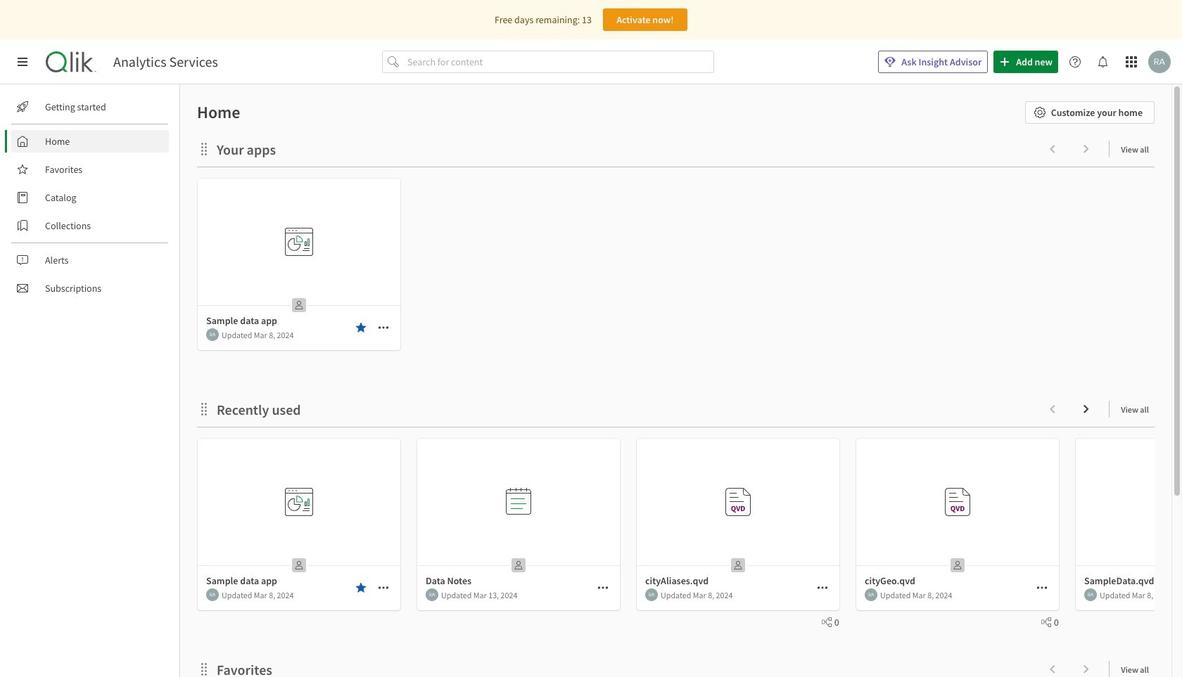 Task type: describe. For each thing, give the bounding box(es) containing it.
1 more actions image from the left
[[378, 583, 389, 594]]

2 ruby anderson image from the left
[[1085, 589, 1098, 602]]

0 horizontal spatial more actions image
[[378, 322, 389, 334]]

analytics services element
[[113, 54, 218, 70]]

1 vertical spatial move collection image
[[197, 402, 211, 416]]

move collection image
[[197, 663, 211, 677]]

navigation pane element
[[0, 90, 180, 306]]

2 more actions image from the left
[[1037, 583, 1048, 594]]

1 horizontal spatial more actions image
[[598, 583, 609, 594]]



Task type: vqa. For each thing, say whether or not it's contained in the screenshot.
Insight within dropdown button
no



Task type: locate. For each thing, give the bounding box(es) containing it.
ruby anderson element
[[206, 329, 219, 341], [206, 589, 219, 602], [426, 589, 439, 602], [646, 589, 658, 602], [865, 589, 878, 602], [1085, 589, 1098, 602]]

1 horizontal spatial ruby anderson image
[[1085, 589, 1098, 602]]

main content
[[175, 84, 1183, 678]]

1 vertical spatial remove from favorites image
[[356, 583, 367, 594]]

close sidebar menu image
[[17, 56, 28, 68]]

ruby anderson image
[[1149, 51, 1171, 73], [206, 329, 219, 341], [206, 589, 219, 602], [426, 589, 439, 602], [646, 589, 658, 602]]

0 vertical spatial remove from favorites image
[[356, 322, 367, 334]]

more actions image
[[378, 583, 389, 594], [1037, 583, 1048, 594]]

0 horizontal spatial ruby anderson image
[[865, 589, 878, 602]]

0 horizontal spatial more actions image
[[378, 583, 389, 594]]

ruby anderson image
[[865, 589, 878, 602], [1085, 589, 1098, 602]]

1 remove from favorites image from the top
[[356, 322, 367, 334]]

1 ruby anderson image from the left
[[865, 589, 878, 602]]

move collection image
[[197, 142, 211, 156], [197, 402, 211, 416]]

1 horizontal spatial more actions image
[[1037, 583, 1048, 594]]

2 remove from favorites image from the top
[[356, 583, 367, 594]]

0 vertical spatial move collection image
[[197, 142, 211, 156]]

more actions image
[[378, 322, 389, 334], [598, 583, 609, 594], [817, 583, 829, 594]]

Search for content text field
[[405, 51, 715, 73]]

2 horizontal spatial more actions image
[[817, 583, 829, 594]]

remove from favorites image
[[356, 322, 367, 334], [356, 583, 367, 594]]



